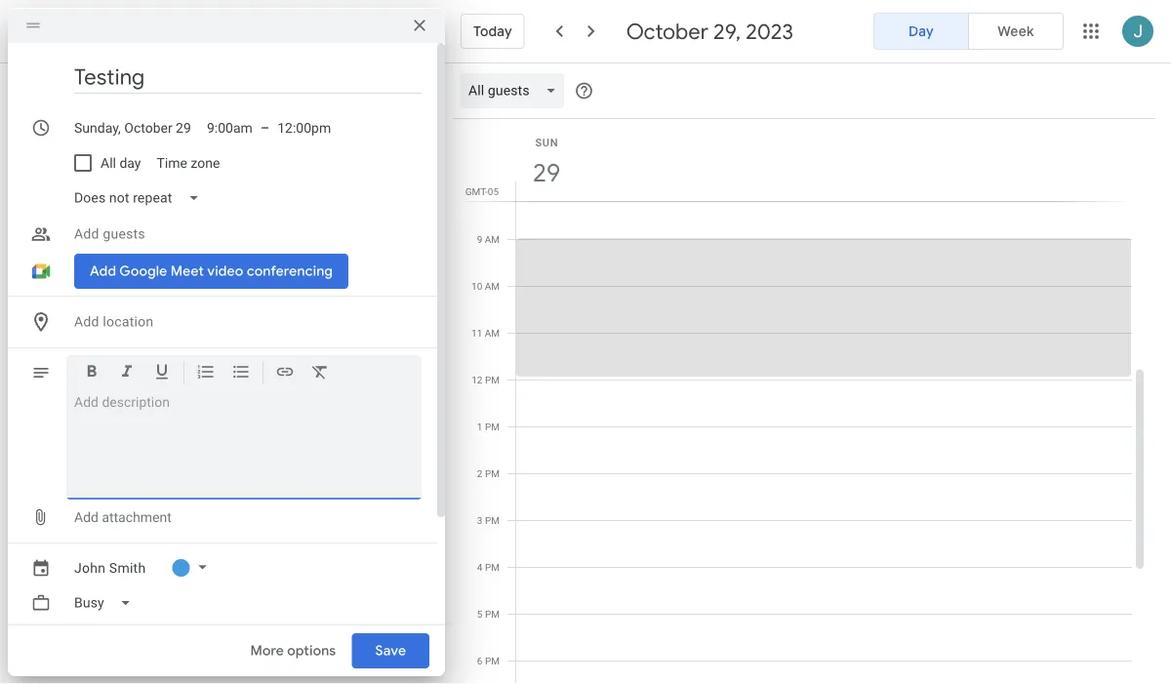Task type: vqa. For each thing, say whether or not it's contained in the screenshot.
3rd Add from the top
yes



Task type: locate. For each thing, give the bounding box(es) containing it.
add
[[74, 226, 99, 242], [74, 314, 99, 330], [74, 509, 99, 525]]

add for add attachment
[[74, 509, 99, 525]]

time zone
[[157, 155, 220, 171]]

pm
[[485, 374, 500, 386], [485, 421, 500, 432], [485, 467, 500, 479], [485, 514, 500, 526], [485, 561, 500, 573], [485, 608, 500, 620], [485, 655, 500, 667]]

to element
[[261, 120, 270, 136]]

11
[[471, 327, 482, 339]]

9 am
[[477, 233, 500, 245]]

add inside button
[[74, 509, 99, 525]]

1 am from the top
[[485, 233, 500, 245]]

zone
[[191, 155, 220, 171]]

am right 11
[[485, 327, 500, 339]]

add attachment button
[[66, 500, 179, 535]]

3 add from the top
[[74, 509, 99, 525]]

1
[[477, 421, 483, 432]]

pm right 1
[[485, 421, 500, 432]]

pm right 2
[[485, 467, 500, 479]]

am right 10
[[485, 280, 500, 292]]

italic image
[[117, 362, 137, 385]]

Week radio
[[968, 13, 1064, 50]]

2 vertical spatial add
[[74, 509, 99, 525]]

guests
[[103, 226, 145, 242]]

4 pm
[[477, 561, 500, 573]]

sunday, october 29 element
[[524, 150, 569, 195]]

6
[[477, 655, 483, 667]]

None field
[[461, 73, 573, 108], [66, 181, 215, 216], [66, 586, 147, 621], [461, 73, 573, 108], [66, 181, 215, 216], [66, 586, 147, 621]]

add left the attachment
[[74, 509, 99, 525]]

Start date text field
[[74, 116, 191, 140]]

add guests
[[74, 226, 145, 242]]

all day
[[101, 155, 141, 171]]

1 vertical spatial add
[[74, 314, 99, 330]]

pm right 12
[[485, 374, 500, 386]]

sun
[[535, 136, 559, 148]]

add inside dropdown button
[[74, 314, 99, 330]]

0 vertical spatial am
[[485, 233, 500, 245]]

underline image
[[152, 362, 172, 385]]

pm right 4
[[485, 561, 500, 573]]

2 vertical spatial am
[[485, 327, 500, 339]]

7 pm from the top
[[485, 655, 500, 667]]

add inside dropdown button
[[74, 226, 99, 242]]

am right 9
[[485, 233, 500, 245]]

0 vertical spatial add
[[74, 226, 99, 242]]

3 pm
[[477, 514, 500, 526]]

12 pm
[[472, 374, 500, 386]]

1 pm from the top
[[485, 374, 500, 386]]

2 pm from the top
[[485, 421, 500, 432]]

5 pm
[[477, 608, 500, 620]]

3 am from the top
[[485, 327, 500, 339]]

insert link image
[[275, 362, 295, 385]]

2023
[[746, 18, 794, 45]]

day
[[119, 155, 141, 171]]

Day radio
[[873, 13, 969, 50]]

pm right 5
[[485, 608, 500, 620]]

2 add from the top
[[74, 314, 99, 330]]

1 vertical spatial am
[[485, 280, 500, 292]]

1 add from the top
[[74, 226, 99, 242]]

9
[[477, 233, 482, 245]]

Start time text field
[[207, 116, 253, 140]]

add for add guests
[[74, 226, 99, 242]]

4 pm from the top
[[485, 514, 500, 526]]

week
[[998, 22, 1034, 40]]

am
[[485, 233, 500, 245], [485, 280, 500, 292], [485, 327, 500, 339]]

29,
[[713, 18, 741, 45]]

5 pm from the top
[[485, 561, 500, 573]]

pm right 3
[[485, 514, 500, 526]]

am for 9 am
[[485, 233, 500, 245]]

2 am from the top
[[485, 280, 500, 292]]

pm right 6
[[485, 655, 500, 667]]

add left guests
[[74, 226, 99, 242]]

add left location
[[74, 314, 99, 330]]

add location
[[74, 314, 154, 330]]

3 pm from the top
[[485, 467, 500, 479]]

pm for 2 pm
[[485, 467, 500, 479]]

gmt-
[[465, 185, 488, 197]]

pm for 5 pm
[[485, 608, 500, 620]]

option group
[[873, 13, 1064, 50]]

5
[[477, 608, 483, 620]]

6 pm from the top
[[485, 608, 500, 620]]

pm for 4 pm
[[485, 561, 500, 573]]



Task type: describe. For each thing, give the bounding box(es) containing it.
john smith
[[74, 560, 146, 576]]

29
[[531, 157, 559, 189]]

sun 29
[[531, 136, 559, 189]]

pm for 3 pm
[[485, 514, 500, 526]]

october 29, 2023
[[626, 18, 794, 45]]

6 pm
[[477, 655, 500, 667]]

05
[[488, 185, 499, 197]]

gmt-05
[[465, 185, 499, 197]]

pm for 6 pm
[[485, 655, 500, 667]]

bulleted list image
[[231, 362, 251, 385]]

today
[[473, 22, 512, 40]]

all
[[101, 155, 116, 171]]

11 am
[[471, 327, 500, 339]]

day
[[909, 22, 934, 40]]

End time text field
[[277, 116, 331, 140]]

29 column header
[[515, 119, 1132, 201]]

john
[[74, 560, 106, 576]]

time
[[157, 155, 187, 171]]

time zone button
[[149, 145, 228, 181]]

2
[[477, 467, 483, 479]]

3
[[477, 514, 483, 526]]

remove formatting image
[[310, 362, 330, 385]]

formatting options toolbar
[[66, 355, 422, 397]]

bold image
[[82, 362, 102, 385]]

1 pm
[[477, 421, 500, 432]]

12
[[472, 374, 483, 386]]

4
[[477, 561, 483, 573]]

numbered list image
[[196, 362, 216, 385]]

pm for 12 pm
[[485, 374, 500, 386]]

attachment
[[102, 509, 172, 525]]

today button
[[461, 8, 525, 55]]

10 am
[[471, 280, 500, 292]]

Description text field
[[74, 394, 414, 492]]

location
[[103, 314, 154, 330]]

29 grid
[[453, 119, 1148, 684]]

2 pm
[[477, 467, 500, 479]]

add location button
[[66, 305, 422, 340]]

pm for 1 pm
[[485, 421, 500, 432]]

Add title text field
[[74, 62, 422, 92]]

october
[[626, 18, 709, 45]]

10
[[471, 280, 482, 292]]

smith
[[109, 560, 146, 576]]

add guests button
[[66, 217, 422, 252]]

option group containing day
[[873, 13, 1064, 50]]

am for 11 am
[[485, 327, 500, 339]]

–
[[261, 120, 270, 136]]

add for add location
[[74, 314, 99, 330]]

add attachment
[[74, 509, 172, 525]]

am for 10 am
[[485, 280, 500, 292]]



